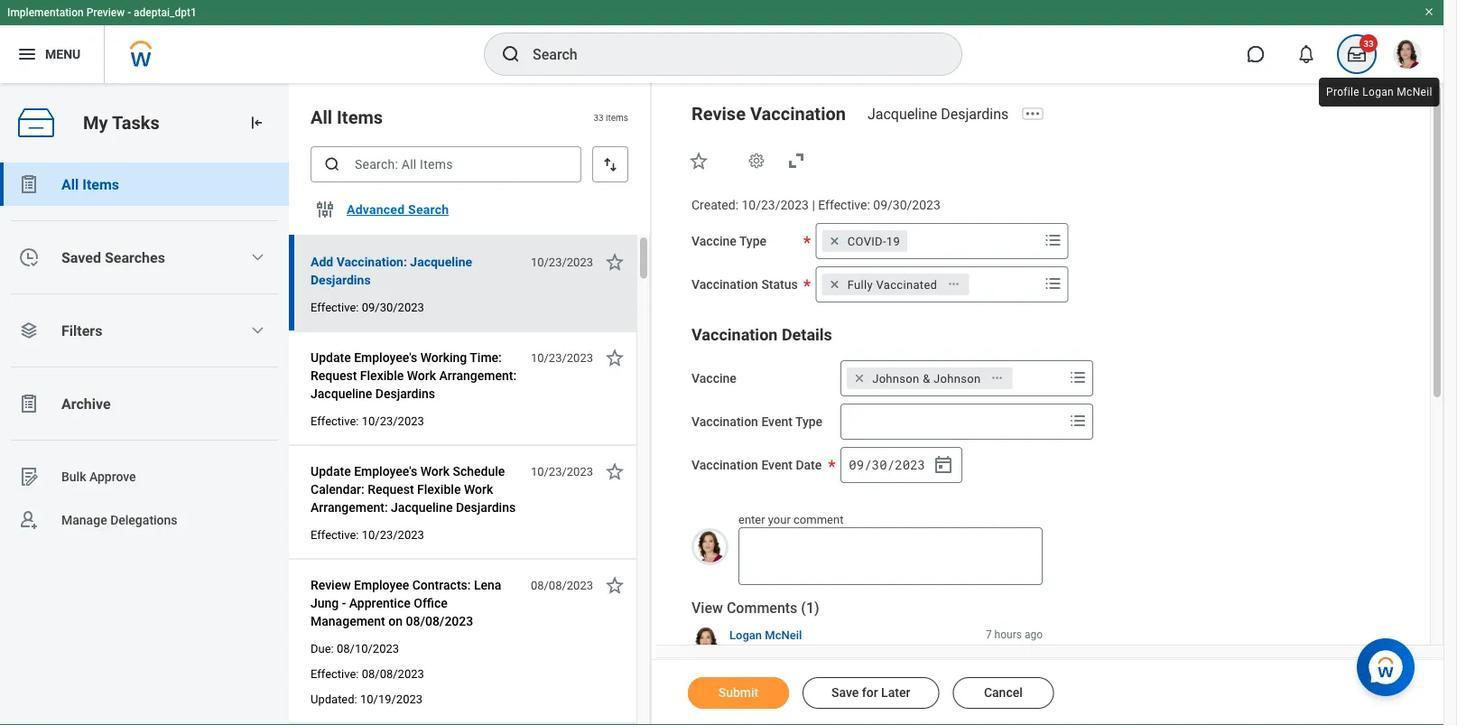 Task type: describe. For each thing, give the bounding box(es) containing it.
status
[[762, 277, 798, 292]]

Search Workday  search field
[[533, 34, 925, 74]]

working
[[421, 350, 467, 365]]

add vaccination: jacqueline desjardins button
[[311, 251, 521, 291]]

star image for add vaccination: jacqueline desjardins
[[604, 251, 626, 273]]

09
[[849, 456, 864, 473]]

adeptai_dpt1
[[134, 6, 197, 19]]

prompts image for vaccination event type
[[1068, 410, 1089, 431]]

fully vaccinated element
[[848, 276, 938, 292]]

johnson & johnson, press delete to clear value. option
[[847, 367, 1013, 389]]

x small image for vaccine
[[851, 369, 869, 387]]

2 johnson from the left
[[934, 371, 981, 385]]

star image for update employee's work schedule calendar: request flexible work arrangement: jacqueline desjardins
[[604, 461, 626, 482]]

close environment banner image
[[1424, 6, 1435, 17]]

event for date
[[762, 458, 793, 473]]

covid-
[[848, 234, 887, 248]]

covid-19 element
[[848, 233, 900, 249]]

for
[[862, 685, 878, 700]]

updated:
[[311, 692, 357, 706]]

2 vertical spatial work
[[464, 482, 493, 497]]

flexible inside update employee's working time: request flexible work arrangement: jacqueline desjardins
[[360, 368, 404, 383]]

08/10/2023
[[337, 642, 399, 655]]

desjardins inside the add vaccination: jacqueline desjardins
[[311, 272, 371, 287]]

vaccination event type
[[692, 414, 823, 429]]

manage delegations
[[61, 513, 178, 527]]

33 for 33 items
[[594, 112, 604, 123]]

effective: for update employee's working time: request flexible work arrangement: jacqueline desjardins
[[311, 414, 359, 428]]

33 button
[[1337, 34, 1378, 74]]

enter your comment text field
[[739, 528, 1043, 585]]

vaccination details group
[[692, 324, 1394, 485]]

2 / from the left
[[887, 456, 895, 473]]

effective: right |
[[818, 198, 870, 213]]

vaccination event date
[[692, 458, 822, 473]]

x small image for vaccination status
[[826, 275, 844, 293]]

lena
[[474, 578, 502, 592]]

all items inside item list element
[[311, 107, 383, 128]]

searches
[[105, 249, 165, 266]]

items
[[606, 112, 629, 123]]

add
[[311, 254, 333, 269]]

request inside update employee's work schedule calendar: request flexible work arrangement: jacqueline desjardins
[[368, 482, 414, 497]]

review employee contracts: lena jung - apprentice office management on 08/08/2023
[[311, 578, 502, 629]]

10/19/2023
[[360, 692, 423, 706]]

0 vertical spatial 09/30/2023
[[874, 198, 941, 213]]

implementation preview -   adeptai_dpt1
[[7, 6, 197, 19]]

effective: 10/23/2023 for arrangement:
[[311, 528, 424, 541]]

hours
[[995, 628, 1022, 641]]

update for update employee's working time: request flexible work arrangement: jacqueline desjardins
[[311, 350, 351, 365]]

vaccination for vaccination event type
[[692, 414, 758, 429]]

request inside update employee's working time: request flexible work arrangement: jacqueline desjardins
[[311, 368, 357, 383]]

star image for review employee contracts: lena jung - apprentice office management on 08/08/2023
[[604, 574, 626, 596]]

vaccinated
[[876, 277, 938, 291]]

2 vertical spatial 08/08/2023
[[362, 667, 424, 680]]

update employee's work schedule calendar: request flexible work arrangement: jacqueline desjardins button
[[311, 461, 521, 518]]

vaccination details button
[[692, 325, 832, 344]]

prompts image for vaccination status
[[1043, 229, 1064, 251]]

office
[[414, 596, 448, 610]]

archive
[[61, 395, 111, 412]]

bulk approve
[[61, 469, 136, 484]]

updated: 10/19/2023
[[311, 692, 423, 706]]

calendar:
[[311, 482, 365, 497]]

related actions image for vaccination status
[[948, 278, 960, 290]]

0 vertical spatial star image
[[688, 150, 710, 172]]

advanced search button
[[340, 191, 456, 228]]

search image inside item list element
[[323, 155, 341, 173]]

jacqueline inside update employee's work schedule calendar: request flexible work arrangement: jacqueline desjardins
[[391, 500, 453, 515]]

enter
[[739, 513, 765, 526]]

all inside button
[[61, 176, 79, 193]]

my
[[83, 112, 108, 133]]

due:
[[311, 642, 334, 655]]

|
[[812, 198, 815, 213]]

details
[[782, 325, 832, 344]]

08/08/2023 inside review employee contracts: lena jung - apprentice office management on 08/08/2023
[[406, 614, 473, 629]]

update for update employee's work schedule calendar: request flexible work arrangement: jacqueline desjardins
[[311, 464, 351, 479]]

vaccination for vaccination status
[[692, 277, 758, 292]]

filters button
[[0, 309, 289, 352]]

arrangement: inside update employee's work schedule calendar: request flexible work arrangement: jacqueline desjardins
[[311, 500, 388, 515]]

all items inside button
[[61, 176, 119, 193]]

bulk
[[61, 469, 86, 484]]

type inside vaccination details group
[[796, 414, 823, 429]]

jacqueline desjardins
[[868, 105, 1009, 122]]

Vaccination Event Type field
[[842, 405, 1064, 438]]

Search: All Items text field
[[311, 146, 582, 182]]

johnson & johnson
[[872, 371, 981, 385]]

vaccination for vaccination details
[[692, 325, 778, 344]]

vaccination status
[[692, 277, 798, 292]]

bulk approve link
[[0, 455, 289, 498]]

action bar region
[[652, 659, 1444, 725]]

fullscreen image
[[786, 150, 807, 172]]

view
[[692, 600, 723, 617]]

effective: 10/23/2023 for jacqueline
[[311, 414, 424, 428]]

jacqueline inside update employee's working time: request flexible work arrangement: jacqueline desjardins
[[311, 386, 372, 401]]

fully vaccinated, press delete to clear value. option
[[822, 273, 969, 295]]

effective: 09/30/2023
[[311, 300, 424, 314]]

justify image
[[16, 43, 38, 65]]

menu
[[45, 47, 81, 62]]

chevron down image for saved searches
[[250, 250, 265, 265]]

arrangement: inside update employee's working time: request flexible work arrangement: jacqueline desjardins
[[439, 368, 517, 383]]

fully vaccinated
[[848, 277, 938, 291]]

chevron down image for filters
[[250, 323, 265, 338]]

created: 10/23/2023 | effective: 09/30/2023
[[692, 198, 941, 213]]

employee's for flexible
[[354, 350, 417, 365]]

inbox large image
[[1348, 45, 1366, 63]]

cancel button
[[953, 677, 1054, 709]]

date
[[796, 458, 822, 473]]

manage delegations link
[[0, 498, 289, 542]]

vaccine type
[[692, 234, 767, 249]]

items inside button
[[82, 176, 119, 193]]

7
[[986, 628, 992, 641]]

33 for 33
[[1364, 38, 1374, 49]]

30
[[872, 456, 887, 473]]

profile logan mcneil image
[[1393, 40, 1422, 72]]

add vaccination: jacqueline desjardins
[[311, 254, 472, 287]]

effective: up updated:
[[311, 667, 359, 680]]

logan mcneil button
[[730, 627, 802, 643]]

notifications large image
[[1298, 45, 1316, 63]]

tasks
[[112, 112, 160, 133]]

search image inside menu 'banner'
[[500, 43, 522, 65]]

19
[[887, 234, 900, 248]]

vaccination details
[[692, 325, 832, 344]]

my tasks
[[83, 112, 160, 133]]

employee's photo (logan mcneil) image
[[692, 528, 729, 565]]

submit button
[[688, 677, 789, 709]]

filters
[[61, 322, 102, 339]]

1 vertical spatial work
[[421, 464, 450, 479]]

(1)
[[801, 600, 820, 617]]

perspective image
[[18, 320, 40, 341]]

work inside update employee's working time: request flexible work arrangement: jacqueline desjardins
[[407, 368, 436, 383]]

employee's for request
[[354, 464, 417, 479]]



Task type: locate. For each thing, give the bounding box(es) containing it.
related actions image up the vaccination event type field
[[991, 372, 1004, 384]]

09/30/2023
[[874, 198, 941, 213], [362, 300, 424, 314]]

x small image left fully
[[826, 275, 844, 293]]

vaccine
[[692, 234, 737, 249], [692, 371, 737, 386]]

0 vertical spatial arrangement:
[[439, 368, 517, 383]]

2 star image from the top
[[604, 461, 626, 482]]

vaccine for vaccine type
[[692, 234, 737, 249]]

items
[[337, 107, 383, 128], [82, 176, 119, 193]]

prompts image
[[1043, 273, 1064, 294], [1068, 410, 1089, 431]]

request down effective: 09/30/2023
[[311, 368, 357, 383]]

effective: for update employee's work schedule calendar: request flexible work arrangement: jacqueline desjardins
[[311, 528, 359, 541]]

on
[[389, 614, 403, 629]]

update inside update employee's work schedule calendar: request flexible work arrangement: jacqueline desjardins
[[311, 464, 351, 479]]

employee's
[[354, 350, 417, 365], [354, 464, 417, 479]]

update inside update employee's working time: request flexible work arrangement: jacqueline desjardins
[[311, 350, 351, 365]]

approve
[[89, 469, 136, 484]]

event up "vaccination event date"
[[762, 414, 793, 429]]

1 horizontal spatial johnson
[[934, 371, 981, 385]]

0 horizontal spatial prompts image
[[1043, 273, 1064, 294]]

1 vertical spatial 33
[[594, 112, 604, 123]]

update down effective: 09/30/2023
[[311, 350, 351, 365]]

vaccine inside vaccination details group
[[692, 371, 737, 386]]

effective: down calendar:
[[311, 528, 359, 541]]

1 vertical spatial -
[[342, 596, 346, 610]]

0 horizontal spatial arrangement:
[[311, 500, 388, 515]]

0 horizontal spatial johnson
[[872, 371, 920, 385]]

vaccine for vaccine
[[692, 371, 737, 386]]

2 update from the top
[[311, 464, 351, 479]]

2 effective: 10/23/2023 from the top
[[311, 528, 424, 541]]

0 vertical spatial event
[[762, 414, 793, 429]]

effective: up calendar:
[[311, 414, 359, 428]]

submit
[[719, 685, 759, 700]]

0 vertical spatial all items
[[311, 107, 383, 128]]

revise
[[692, 103, 746, 124]]

1 johnson from the left
[[872, 371, 920, 385]]

1 horizontal spatial x small image
[[851, 369, 869, 387]]

0 vertical spatial type
[[740, 234, 767, 249]]

advanced
[[347, 202, 405, 217]]

related actions image inside fully vaccinated, press delete to clear value. option
[[948, 278, 960, 290]]

item list element
[[289, 83, 652, 725]]

update employee's working time: request flexible work arrangement: jacqueline desjardins
[[311, 350, 517, 401]]

1 horizontal spatial type
[[796, 414, 823, 429]]

0 horizontal spatial 09/30/2023
[[362, 300, 424, 314]]

0 horizontal spatial my tasks element
[[0, 83, 289, 725]]

1 horizontal spatial prompts image
[[1068, 366, 1089, 388]]

1 vertical spatial star image
[[604, 461, 626, 482]]

08/08/2023
[[531, 578, 593, 592], [406, 614, 473, 629], [362, 667, 424, 680]]

gear image
[[748, 152, 766, 170]]

/
[[864, 456, 872, 473], [887, 456, 895, 473]]

x small image
[[826, 275, 844, 293], [851, 369, 869, 387]]

0 horizontal spatial prompts image
[[1043, 229, 1064, 251]]

your
[[768, 513, 791, 526]]

0 vertical spatial effective: 10/23/2023
[[311, 414, 424, 428]]

mcneil
[[765, 628, 802, 642]]

0 horizontal spatial search image
[[323, 155, 341, 173]]

1 vertical spatial all items
[[61, 176, 119, 193]]

due: 08/10/2023
[[311, 642, 399, 655]]

arrangement: down calendar:
[[311, 500, 388, 515]]

0 vertical spatial -
[[127, 6, 131, 19]]

logan
[[730, 628, 762, 642]]

desjardins inside update employee's working time: request flexible work arrangement: jacqueline desjardins
[[376, 386, 435, 401]]

0 vertical spatial vaccine
[[692, 234, 737, 249]]

33
[[1364, 38, 1374, 49], [594, 112, 604, 123]]

1 vertical spatial items
[[82, 176, 119, 193]]

1 horizontal spatial -
[[342, 596, 346, 610]]

1 vertical spatial my tasks element
[[0, 83, 289, 725]]

1 horizontal spatial 09/30/2023
[[874, 198, 941, 213]]

effective: down 'add'
[[311, 300, 359, 314]]

saved
[[61, 249, 101, 266]]

1 event from the top
[[762, 414, 793, 429]]

update employee's work schedule calendar: request flexible work arrangement: jacqueline desjardins
[[311, 464, 516, 515]]

event for type
[[762, 414, 793, 429]]

vaccination up the fullscreen image
[[750, 103, 846, 124]]

advanced search
[[347, 202, 449, 217]]

09/30/2023 inside item list element
[[362, 300, 424, 314]]

later
[[881, 685, 911, 700]]

request right calendar:
[[368, 482, 414, 497]]

related actions image for vaccine
[[991, 372, 1004, 384]]

x small image left &
[[851, 369, 869, 387]]

0 vertical spatial x small image
[[826, 275, 844, 293]]

event left date
[[762, 458, 793, 473]]

1 vertical spatial prompts image
[[1068, 366, 1089, 388]]

0 horizontal spatial items
[[82, 176, 119, 193]]

- inside review employee contracts: lena jung - apprentice office management on 08/08/2023
[[342, 596, 346, 610]]

flexible down effective: 09/30/2023
[[360, 368, 404, 383]]

0 horizontal spatial all items
[[61, 176, 119, 193]]

1 vertical spatial 09/30/2023
[[362, 300, 424, 314]]

desjardins
[[941, 105, 1009, 122], [311, 272, 371, 287], [376, 386, 435, 401], [456, 500, 516, 515]]

vaccination for vaccination event date
[[692, 458, 758, 473]]

1 vertical spatial arrangement:
[[311, 500, 388, 515]]

09/30/2023 up 19
[[874, 198, 941, 213]]

transformation import image
[[247, 114, 265, 132]]

0 vertical spatial search image
[[500, 43, 522, 65]]

request
[[311, 368, 357, 383], [368, 482, 414, 497]]

chevron down image inside filters dropdown button
[[250, 323, 265, 338]]

1 star image from the top
[[604, 347, 626, 368]]

1 vertical spatial vaccine
[[692, 371, 737, 386]]

33 left items
[[594, 112, 604, 123]]

save for later
[[832, 685, 911, 700]]

1 horizontal spatial all
[[311, 107, 332, 128]]

33 left "profile logan mcneil" icon
[[1364, 38, 1374, 49]]

comment
[[794, 513, 844, 526]]

saved searches button
[[0, 236, 289, 279]]

vaccination:
[[337, 254, 407, 269]]

0 horizontal spatial flexible
[[360, 368, 404, 383]]

/ right 30
[[887, 456, 895, 473]]

1 horizontal spatial search image
[[500, 43, 522, 65]]

1 vertical spatial update
[[311, 464, 351, 479]]

employee
[[354, 578, 409, 592]]

jacqueline inside the add vaccination: jacqueline desjardins
[[410, 254, 472, 269]]

all right transformation import image
[[311, 107, 332, 128]]

effective: 08/08/2023
[[311, 667, 424, 680]]

1 horizontal spatial 33
[[1364, 38, 1374, 49]]

employee's inside update employee's work schedule calendar: request flexible work arrangement: jacqueline desjardins
[[354, 464, 417, 479]]

0 horizontal spatial request
[[311, 368, 357, 383]]

vaccination event date group
[[841, 447, 963, 483]]

0 vertical spatial all
[[311, 107, 332, 128]]

0 vertical spatial star image
[[604, 347, 626, 368]]

-
[[127, 6, 131, 19], [342, 596, 346, 610]]

work down "schedule"
[[464, 482, 493, 497]]

event
[[762, 414, 793, 429], [762, 458, 793, 473]]

time:
[[470, 350, 502, 365]]

0 vertical spatial employee's
[[354, 350, 417, 365]]

view comments (1)
[[692, 600, 820, 617]]

1 horizontal spatial arrangement:
[[439, 368, 517, 383]]

manage
[[61, 513, 107, 527]]

covid-19, press delete to clear value. option
[[822, 230, 908, 252]]

chevron down image inside saved searches dropdown button
[[250, 250, 265, 265]]

/ right 09
[[864, 456, 872, 473]]

review
[[311, 578, 351, 592]]

1 chevron down image from the top
[[250, 250, 265, 265]]

prompts image for vaccination event type
[[1068, 366, 1089, 388]]

prompts image for vaccination status
[[1043, 273, 1064, 294]]

vaccine down "created:"
[[692, 234, 737, 249]]

7 hours ago
[[986, 628, 1043, 641]]

1 horizontal spatial flexible
[[417, 482, 461, 497]]

0 vertical spatial 08/08/2023
[[531, 578, 593, 592]]

vaccine up vaccination event type
[[692, 371, 737, 386]]

2 employee's from the top
[[354, 464, 417, 479]]

star image
[[604, 347, 626, 368], [604, 461, 626, 482]]

clock check image
[[18, 247, 40, 268]]

prompts image inside vaccination details group
[[1068, 366, 1089, 388]]

management
[[311, 614, 385, 629]]

sort image
[[601, 155, 619, 173]]

flexible down "schedule"
[[417, 482, 461, 497]]

flexible inside update employee's work schedule calendar: request flexible work arrangement: jacqueline desjardins
[[417, 482, 461, 497]]

covid-19
[[848, 234, 900, 248]]

type up vaccination status
[[740, 234, 767, 249]]

user plus image
[[18, 509, 40, 531]]

0 vertical spatial prompts image
[[1043, 229, 1064, 251]]

configure image
[[314, 199, 336, 220]]

08/08/2023 down office
[[406, 614, 473, 629]]

1 / from the left
[[864, 456, 872, 473]]

1 horizontal spatial request
[[368, 482, 414, 497]]

1 vertical spatial chevron down image
[[250, 323, 265, 338]]

employee's down effective: 09/30/2023
[[354, 350, 417, 365]]

implementation
[[7, 6, 84, 19]]

search image
[[500, 43, 522, 65], [323, 155, 341, 173]]

0 vertical spatial items
[[337, 107, 383, 128]]

2 chevron down image from the top
[[250, 323, 265, 338]]

work left "schedule"
[[421, 464, 450, 479]]

0 horizontal spatial all
[[61, 176, 79, 193]]

my tasks element containing my tasks
[[0, 83, 289, 725]]

chevron down image
[[250, 250, 265, 265], [250, 323, 265, 338]]

employee's up calendar:
[[354, 464, 417, 479]]

menu button
[[0, 25, 104, 83]]

1 vertical spatial event
[[762, 458, 793, 473]]

09 / 30 / 2023
[[849, 456, 926, 473]]

workday assistant region
[[1357, 631, 1422, 696]]

0 vertical spatial request
[[311, 368, 357, 383]]

0 horizontal spatial /
[[864, 456, 872, 473]]

0 horizontal spatial x small image
[[826, 275, 844, 293]]

0 vertical spatial prompts image
[[1043, 273, 1064, 294]]

clipboard image
[[18, 173, 40, 195]]

save
[[832, 685, 859, 700]]

schedule
[[453, 464, 505, 479]]

enter your comment
[[739, 513, 844, 526]]

vaccination down vaccine type
[[692, 277, 758, 292]]

1 vertical spatial star image
[[604, 251, 626, 273]]

1 horizontal spatial items
[[337, 107, 383, 128]]

all right clipboard icon
[[61, 176, 79, 193]]

johnson & johnson element
[[872, 370, 981, 386]]

0 horizontal spatial related actions image
[[948, 278, 960, 290]]

apprentice
[[349, 596, 411, 610]]

1 vertical spatial x small image
[[851, 369, 869, 387]]

0 horizontal spatial -
[[127, 6, 131, 19]]

johnson right &
[[934, 371, 981, 385]]

08/08/2023 right lena
[[531, 578, 593, 592]]

effective: for add vaccination: jacqueline desjardins
[[311, 300, 359, 314]]

- inside menu 'banner'
[[127, 6, 131, 19]]

saved searches
[[61, 249, 165, 266]]

effective: 10/23/2023 down update employee's working time: request flexible work arrangement: jacqueline desjardins
[[311, 414, 424, 428]]

all inside item list element
[[311, 107, 332, 128]]

effective:
[[818, 198, 870, 213], [311, 300, 359, 314], [311, 414, 359, 428], [311, 528, 359, 541], [311, 667, 359, 680]]

1 employee's from the top
[[354, 350, 417, 365]]

work
[[407, 368, 436, 383], [421, 464, 450, 479], [464, 482, 493, 497]]

0 vertical spatial update
[[311, 350, 351, 365]]

09/30/2023 down the add vaccination: jacqueline desjardins
[[362, 300, 424, 314]]

1 vertical spatial search image
[[323, 155, 341, 173]]

search
[[408, 202, 449, 217]]

update up calendar:
[[311, 464, 351, 479]]

comments
[[727, 600, 798, 617]]

vaccination up "vaccination event date"
[[692, 414, 758, 429]]

1 vertical spatial all
[[61, 176, 79, 193]]

1 horizontal spatial my tasks element
[[1332, 34, 1383, 74]]

0 horizontal spatial 33
[[594, 112, 604, 123]]

0 vertical spatial related actions image
[[948, 278, 960, 290]]

ago
[[1025, 628, 1043, 641]]

1 update from the top
[[311, 350, 351, 365]]

related actions image
[[948, 278, 960, 290], [991, 372, 1004, 384]]

list
[[0, 163, 289, 542]]

vaccination down vaccination status
[[692, 325, 778, 344]]

calendar image
[[933, 454, 955, 476]]

1 vertical spatial employee's
[[354, 464, 417, 479]]

cancel
[[984, 685, 1023, 700]]

0 vertical spatial my tasks element
[[1332, 34, 1383, 74]]

desjardins inside update employee's work schedule calendar: request flexible work arrangement: jacqueline desjardins
[[456, 500, 516, 515]]

list containing all items
[[0, 163, 289, 542]]

arrangement:
[[439, 368, 517, 383], [311, 500, 388, 515]]

1 vertical spatial type
[[796, 414, 823, 429]]

0 vertical spatial work
[[407, 368, 436, 383]]

0 vertical spatial 33
[[1364, 38, 1374, 49]]

1 horizontal spatial related actions image
[[991, 372, 1004, 384]]

employee's inside update employee's working time: request flexible work arrangement: jacqueline desjardins
[[354, 350, 417, 365]]

1 vaccine from the top
[[692, 234, 737, 249]]

related actions image inside johnson & johnson, press delete to clear value. option
[[991, 372, 1004, 384]]

1 horizontal spatial prompts image
[[1068, 410, 1089, 431]]

- up management
[[342, 596, 346, 610]]

0 vertical spatial chevron down image
[[250, 250, 265, 265]]

work down working
[[407, 368, 436, 383]]

related actions image right vaccinated
[[948, 278, 960, 290]]

preview
[[86, 6, 125, 19]]

1 horizontal spatial /
[[887, 456, 895, 473]]

my tasks element inside menu 'banner'
[[1332, 34, 1383, 74]]

johnson left &
[[872, 371, 920, 385]]

all items button
[[0, 163, 289, 206]]

effective: 10/23/2023 up employee
[[311, 528, 424, 541]]

prompts image
[[1043, 229, 1064, 251], [1068, 366, 1089, 388]]

2 vertical spatial star image
[[604, 574, 626, 596]]

my tasks element containing 33
[[1332, 34, 1383, 74]]

my tasks element
[[1332, 34, 1383, 74], [0, 83, 289, 725]]

star image for update employee's working time: request flexible work arrangement: jacqueline desjardins
[[604, 347, 626, 368]]

fully
[[848, 277, 873, 291]]

type up date
[[796, 414, 823, 429]]

1 vertical spatial effective: 10/23/2023
[[311, 528, 424, 541]]

vaccination down vaccination event type
[[692, 458, 758, 473]]

0 horizontal spatial type
[[740, 234, 767, 249]]

2 event from the top
[[762, 458, 793, 473]]

08/08/2023 up "10/19/2023"
[[362, 667, 424, 680]]

menu banner
[[0, 0, 1444, 83]]

delegations
[[110, 513, 178, 527]]

johnson
[[872, 371, 920, 385], [934, 371, 981, 385]]

jacqueline desjardins element
[[868, 105, 1020, 122]]

1 vertical spatial request
[[368, 482, 414, 497]]

revise vaccination
[[692, 103, 846, 124]]

33 inside item list element
[[594, 112, 604, 123]]

0 vertical spatial flexible
[[360, 368, 404, 383]]

1 vertical spatial prompts image
[[1068, 410, 1089, 431]]

rename image
[[18, 466, 40, 488]]

clipboard image
[[18, 393, 40, 415]]

1 vertical spatial related actions image
[[991, 372, 1004, 384]]

x small image
[[826, 232, 844, 250]]

1 effective: 10/23/2023 from the top
[[311, 414, 424, 428]]

save for later button
[[803, 677, 939, 709]]

33 inside button
[[1364, 38, 1374, 49]]

star image
[[688, 150, 710, 172], [604, 251, 626, 273], [604, 574, 626, 596]]

2 vaccine from the top
[[692, 371, 737, 386]]

created:
[[692, 198, 739, 213]]

- right preview
[[127, 6, 131, 19]]

arrangement: down time:
[[439, 368, 517, 383]]

review employee contracts: lena jung - apprentice office management on 08/08/2023 button
[[311, 574, 521, 632]]

1 vertical spatial flexible
[[417, 482, 461, 497]]

1 vertical spatial 08/08/2023
[[406, 614, 473, 629]]

items inside item list element
[[337, 107, 383, 128]]

&
[[923, 371, 931, 385]]

1 horizontal spatial all items
[[311, 107, 383, 128]]

update
[[311, 350, 351, 365], [311, 464, 351, 479]]



Task type: vqa. For each thing, say whether or not it's contained in the screenshot.
the topmost event
yes



